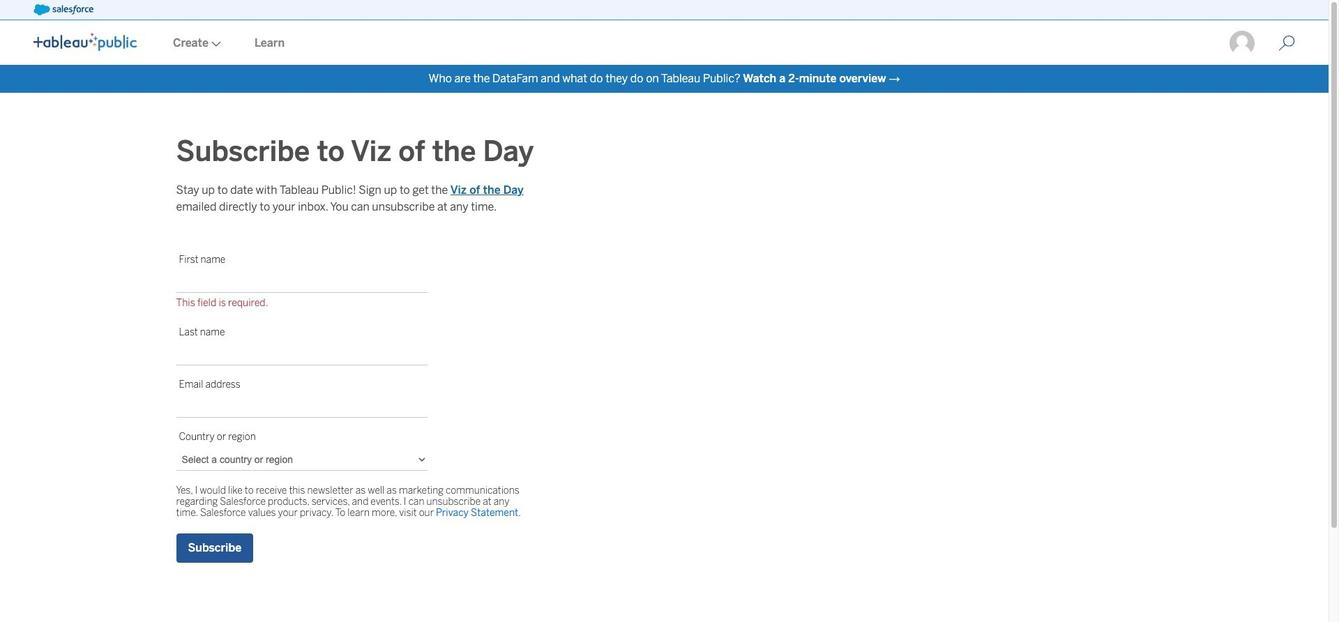 Task type: locate. For each thing, give the bounding box(es) containing it.
create image
[[209, 41, 221, 47]]

None text field
[[176, 271, 427, 293], [176, 344, 427, 366], [176, 271, 427, 293], [176, 344, 427, 366]]

jacob.simon6557 image
[[1229, 29, 1257, 57]]

None email field
[[176, 396, 427, 418]]

go to search image
[[1262, 35, 1312, 52]]



Task type: vqa. For each thing, say whether or not it's contained in the screenshot.
Go to search Image
yes



Task type: describe. For each thing, give the bounding box(es) containing it.
logo image
[[33, 33, 137, 51]]

salesforce logo image
[[33, 4, 93, 15]]



